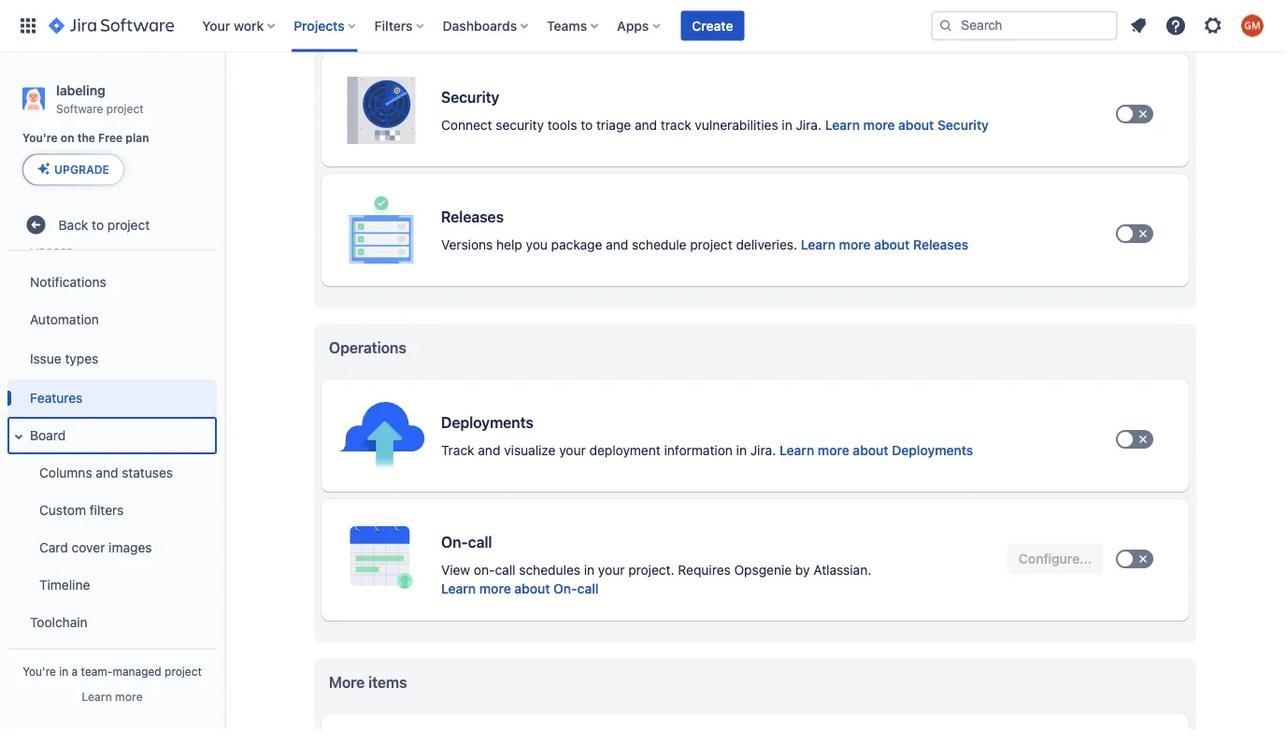 Task type: vqa. For each thing, say whether or not it's contained in the screenshot.
the Getting on the top left
no



Task type: describe. For each thing, give the bounding box(es) containing it.
automation
[[30, 312, 99, 327]]

help image
[[1165, 14, 1188, 37]]

board
[[30, 428, 66, 443]]

0 vertical spatial releases
[[441, 208, 504, 226]]

toolchain link
[[7, 604, 217, 641]]

bitbucket,
[[496, 0, 557, 4]]

connect security tools to triage and track vulnerabilities in jira. learn more about security
[[441, 117, 989, 133]]

about inside button
[[544, 7, 580, 22]]

track
[[661, 117, 692, 133]]

custom filters link
[[19, 492, 217, 529]]

search image
[[939, 18, 954, 33]]

learn more button
[[82, 689, 143, 704]]

package
[[551, 237, 603, 252]]

on-
[[474, 562, 495, 578]]

and inside connect bitbucket, github and other development tools to link your team's repositories to jira.
[[607, 0, 629, 4]]

schedules
[[519, 562, 581, 578]]

card
[[39, 540, 68, 555]]

1 horizontal spatial releases
[[914, 237, 969, 252]]

your
[[202, 18, 230, 33]]

access
[[30, 237, 73, 252]]

information
[[664, 443, 733, 458]]

security
[[496, 117, 544, 133]]

more inside view on-call schedules in your project. requires opsgenie by atlassian. learn more about on-call
[[480, 581, 511, 597]]

board button
[[7, 417, 217, 454]]

connect bitbucket, github and other development tools to link your team's repositories to jira.
[[441, 0, 984, 22]]

tools inside connect bitbucket, github and other development tools to link your team's repositories to jira.
[[750, 0, 780, 4]]

columns
[[39, 465, 92, 481]]

automation link
[[7, 301, 217, 338]]

project right back
[[107, 217, 150, 232]]

1 horizontal spatial deployments
[[892, 443, 974, 458]]

create button
[[681, 11, 745, 41]]

the
[[77, 132, 95, 145]]

by
[[796, 562, 810, 578]]

you
[[526, 237, 548, 252]]

filters
[[375, 18, 413, 33]]

Search field
[[931, 11, 1118, 41]]

more
[[329, 674, 365, 692]]

card cover images
[[39, 540, 152, 555]]

notifications link
[[7, 264, 217, 301]]

atlassian.
[[814, 562, 872, 578]]

1 vertical spatial your
[[559, 443, 586, 458]]

team's
[[853, 0, 894, 4]]

1 vertical spatial tools
[[548, 117, 577, 133]]

in inside view on-call schedules in your project. requires opsgenie by atlassian. learn more about on-call
[[584, 562, 595, 578]]

settings image
[[1203, 14, 1225, 37]]

appswitcher icon image
[[17, 14, 39, 37]]

operations
[[329, 339, 407, 357]]

timeline
[[39, 577, 90, 593]]

notifications image
[[1128, 14, 1150, 37]]

connect for connect bitbucket, github and other development tools to link your team's repositories to jira.
[[441, 0, 492, 4]]

upgrade
[[54, 163, 109, 176]]

columns and statuses
[[39, 465, 173, 481]]

upgrade button
[[23, 155, 123, 185]]

you're for you're on the free plan
[[22, 132, 58, 145]]

link
[[799, 0, 820, 4]]

back to project
[[59, 217, 150, 232]]

track
[[441, 443, 475, 458]]

features link
[[7, 380, 217, 417]]

learn more about deployments button
[[780, 441, 974, 460]]

schedule
[[632, 237, 687, 252]]

issue
[[30, 351, 61, 367]]

1 vertical spatial jira.
[[796, 117, 822, 133]]

project.
[[629, 562, 675, 578]]

deployment
[[590, 443, 661, 458]]

more items
[[329, 674, 407, 692]]

project inside labeling software project
[[106, 102, 144, 115]]

group containing access
[[4, 183, 217, 684]]

other
[[633, 0, 665, 4]]

track and visualize your deployment information in jira. learn more about deployments
[[441, 443, 974, 458]]

opsgenie
[[735, 562, 792, 578]]

apps button
[[612, 11, 668, 41]]

requires
[[678, 562, 731, 578]]

and inside 'link'
[[96, 465, 118, 481]]

work
[[234, 18, 264, 33]]

sidebar navigation image
[[204, 75, 245, 112]]

dashboards button
[[437, 11, 536, 41]]

teams
[[547, 18, 587, 33]]

project right managed
[[165, 665, 202, 678]]

software
[[56, 102, 103, 115]]

back to project link
[[7, 206, 217, 243]]

custom filters
[[39, 503, 124, 518]]

notifications
[[30, 274, 106, 290]]

free
[[98, 132, 123, 145]]

projects button
[[288, 11, 363, 41]]

team-
[[81, 665, 113, 678]]

statuses
[[122, 465, 173, 481]]

0 vertical spatial call
[[468, 533, 492, 551]]

and right "track"
[[478, 443, 501, 458]]

types
[[65, 351, 98, 367]]

in left a
[[59, 665, 68, 678]]

project right schedule
[[690, 237, 733, 252]]

view
[[441, 562, 470, 578]]

on- inside view on-call schedules in your project. requires opsgenie by atlassian. learn more about on-call
[[554, 581, 578, 597]]

columns and statuses link
[[19, 454, 217, 492]]

repositories
[[897, 0, 969, 4]]

visualize
[[504, 443, 556, 458]]

deliveries.
[[736, 237, 798, 252]]

issue types
[[30, 351, 98, 367]]



Task type: locate. For each thing, give the bounding box(es) containing it.
1 horizontal spatial tools
[[750, 0, 780, 4]]

triage
[[597, 117, 631, 133]]

on-
[[441, 533, 468, 551], [554, 581, 578, 597]]

tools left link
[[750, 0, 780, 4]]

features
[[30, 390, 83, 406]]

code
[[583, 7, 616, 22]]

0 vertical spatial tools
[[750, 0, 780, 4]]

your profile and settings image
[[1242, 14, 1264, 37]]

in right schedules
[[584, 562, 595, 578]]

expand image
[[7, 425, 30, 448]]

call down schedules
[[578, 581, 599, 597]]

your right visualize
[[559, 443, 586, 458]]

to right back
[[92, 217, 104, 232]]

your
[[823, 0, 850, 4], [559, 443, 586, 458], [598, 562, 625, 578]]

vulnerabilities
[[695, 117, 779, 133]]

0 vertical spatial your
[[823, 0, 850, 4]]

primary element
[[11, 0, 931, 52]]

0 horizontal spatial security
[[441, 88, 500, 106]]

jira. right 'vulnerabilities'
[[796, 117, 822, 133]]

apps
[[617, 18, 649, 33]]

and
[[607, 0, 629, 4], [635, 117, 657, 133], [606, 237, 629, 252], [478, 443, 501, 458], [96, 465, 118, 481]]

1 vertical spatial deployments
[[892, 443, 974, 458]]

0 horizontal spatial call
[[468, 533, 492, 551]]

your work
[[202, 18, 264, 33]]

on- down schedules
[[554, 581, 578, 597]]

timeline link
[[19, 567, 217, 604]]

you're left a
[[23, 665, 56, 678]]

and left track
[[635, 117, 657, 133]]

1 vertical spatial releases
[[914, 237, 969, 252]]

in
[[782, 117, 793, 133], [737, 443, 747, 458], [584, 562, 595, 578], [59, 665, 68, 678]]

you're left on
[[22, 132, 58, 145]]

connect for connect security tools to triage and track vulnerabilities in jira. learn more about security
[[441, 117, 492, 133]]

2 vertical spatial call
[[578, 581, 599, 597]]

your inside view on-call schedules in your project. requires opsgenie by atlassian. learn more about on-call
[[598, 562, 625, 578]]

labeling
[[56, 82, 105, 98]]

and right package
[[606, 237, 629, 252]]

call
[[468, 533, 492, 551], [495, 562, 516, 578], [578, 581, 599, 597]]

0 vertical spatial you're
[[22, 132, 58, 145]]

toolchain
[[30, 615, 88, 630]]

issue types link
[[7, 338, 217, 380]]

help
[[497, 237, 523, 252]]

to right repositories
[[972, 0, 984, 4]]

versions
[[441, 237, 493, 252]]

security
[[441, 88, 500, 106], [938, 117, 989, 133]]

2 connect from the top
[[441, 117, 492, 133]]

labeling software project
[[56, 82, 144, 115]]

connect
[[441, 0, 492, 4], [441, 117, 492, 133]]

access link
[[7, 226, 217, 264]]

managed
[[113, 665, 161, 678]]

items
[[369, 674, 407, 692]]

banner containing your work
[[0, 0, 1287, 52]]

group
[[4, 183, 217, 684]]

your work button
[[197, 11, 283, 41]]

1 vertical spatial security
[[938, 117, 989, 133]]

on- up view
[[441, 533, 468, 551]]

learn more about security button
[[826, 116, 989, 135]]

filters button
[[369, 11, 432, 41]]

about
[[544, 7, 580, 22], [899, 117, 934, 133], [875, 237, 910, 252], [853, 443, 889, 458], [515, 581, 550, 597]]

1 horizontal spatial jira.
[[751, 443, 776, 458]]

to left triage
[[581, 117, 593, 133]]

2 vertical spatial your
[[598, 562, 625, 578]]

your left project.
[[598, 562, 625, 578]]

deployments
[[441, 414, 534, 432], [892, 443, 974, 458]]

jira. right information
[[751, 443, 776, 458]]

projects
[[294, 18, 345, 33]]

0 vertical spatial connect
[[441, 0, 492, 4]]

0 horizontal spatial tools
[[548, 117, 577, 133]]

connect left security
[[441, 117, 492, 133]]

0 horizontal spatial your
[[559, 443, 586, 458]]

dashboards
[[443, 18, 517, 33]]

on-call
[[441, 533, 492, 551]]

1 connect from the top
[[441, 0, 492, 4]]

project up plan
[[106, 102, 144, 115]]

learn more
[[82, 690, 143, 703]]

1 vertical spatial connect
[[441, 117, 492, 133]]

1 vertical spatial you're
[[23, 665, 56, 678]]

0 vertical spatial on-
[[441, 533, 468, 551]]

0 horizontal spatial releases
[[441, 208, 504, 226]]

you're for you're in a team-managed project
[[23, 665, 56, 678]]

a
[[72, 665, 78, 678]]

call up learn more about on-call button on the bottom of the page
[[495, 562, 516, 578]]

you're in a team-managed project
[[23, 665, 202, 678]]

2 horizontal spatial call
[[578, 581, 599, 597]]

jira software image
[[49, 14, 174, 37], [49, 14, 174, 37]]

1 vertical spatial call
[[495, 562, 516, 578]]

more
[[509, 7, 540, 22], [864, 117, 895, 133], [839, 237, 871, 252], [818, 443, 850, 458], [480, 581, 511, 597], [115, 690, 143, 703]]

github
[[561, 0, 603, 4]]

your inside connect bitbucket, github and other development tools to link your team's repositories to jira.
[[823, 0, 850, 4]]

cover
[[72, 540, 105, 555]]

0 horizontal spatial on-
[[441, 533, 468, 551]]

back
[[59, 217, 88, 232]]

2 horizontal spatial jira.
[[796, 117, 822, 133]]

you're on the free plan
[[22, 132, 149, 145]]

and up the code
[[607, 0, 629, 4]]

0 vertical spatial jira.
[[441, 7, 467, 22]]

learn more about releases button
[[801, 236, 969, 254]]

custom
[[39, 503, 86, 518]]

development
[[668, 0, 747, 4]]

releases
[[441, 208, 504, 226], [914, 237, 969, 252]]

plan
[[126, 132, 149, 145]]

filters
[[90, 503, 124, 518]]

banner
[[0, 0, 1287, 52]]

2 you're from the top
[[23, 665, 56, 678]]

tools
[[750, 0, 780, 4], [548, 117, 577, 133]]

your right link
[[823, 0, 850, 4]]

to
[[783, 0, 795, 4], [972, 0, 984, 4], [581, 117, 593, 133], [92, 217, 104, 232]]

in right 'vulnerabilities'
[[782, 117, 793, 133]]

2 horizontal spatial your
[[823, 0, 850, 4]]

1 horizontal spatial on-
[[554, 581, 578, 597]]

2 vertical spatial jira.
[[751, 443, 776, 458]]

create
[[692, 18, 734, 33]]

learn more about code
[[471, 7, 616, 22]]

call up on-
[[468, 533, 492, 551]]

0 vertical spatial deployments
[[441, 414, 534, 432]]

learn inside view on-call schedules in your project. requires opsgenie by atlassian. learn more about on-call
[[441, 581, 476, 597]]

card cover images link
[[19, 529, 217, 567]]

connect up dashboards
[[441, 0, 492, 4]]

1 vertical spatial on-
[[554, 581, 578, 597]]

connect inside connect bitbucket, github and other development tools to link your team's repositories to jira.
[[441, 0, 492, 4]]

1 horizontal spatial security
[[938, 117, 989, 133]]

and up filters
[[96, 465, 118, 481]]

view on-call schedules in your project. requires opsgenie by atlassian. learn more about on-call
[[441, 562, 872, 597]]

0 horizontal spatial jira.
[[441, 7, 467, 22]]

versions help you package and schedule project deliveries. learn more about releases
[[441, 237, 969, 252]]

jira. inside connect bitbucket, github and other development tools to link your team's repositories to jira.
[[441, 7, 467, 22]]

tools right security
[[548, 117, 577, 133]]

jira. right filters popup button
[[441, 7, 467, 22]]

you're
[[22, 132, 58, 145], [23, 665, 56, 678]]

1 you're from the top
[[22, 132, 58, 145]]

in right information
[[737, 443, 747, 458]]

project
[[106, 102, 144, 115], [107, 217, 150, 232], [690, 237, 733, 252], [165, 665, 202, 678]]

learn more about on-call button
[[441, 580, 599, 598]]

1 horizontal spatial your
[[598, 562, 625, 578]]

to left link
[[783, 0, 795, 4]]

about inside view on-call schedules in your project. requires opsgenie by atlassian. learn more about on-call
[[515, 581, 550, 597]]

teams button
[[542, 11, 606, 41]]

0 horizontal spatial deployments
[[441, 414, 534, 432]]

on
[[61, 132, 74, 145]]

0 vertical spatial security
[[441, 88, 500, 106]]

1 horizontal spatial call
[[495, 562, 516, 578]]

learn more about code button
[[471, 6, 616, 24]]



